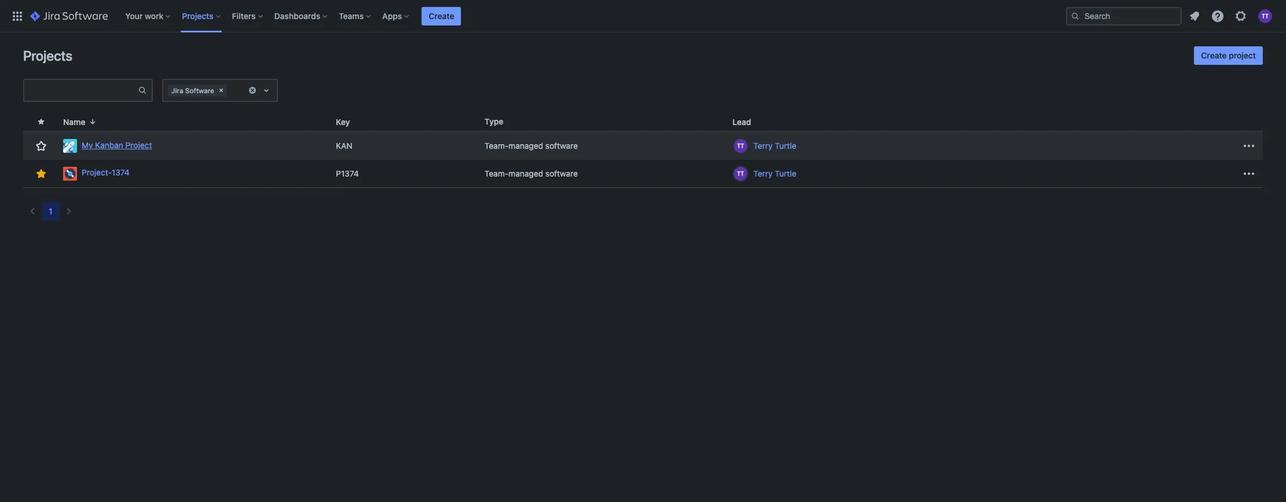 Task type: vqa. For each thing, say whether or not it's contained in the screenshot.
More button at the top of the page
no



Task type: describe. For each thing, give the bounding box(es) containing it.
star project-1374 image
[[34, 167, 48, 180]]

team- for kan
[[485, 141, 509, 151]]

key button
[[331, 115, 364, 128]]

my kanban project link
[[63, 139, 327, 153]]

project-
[[82, 168, 112, 177]]

dashboards
[[274, 11, 320, 21]]

clear image
[[248, 86, 257, 95]]

1
[[49, 206, 52, 216]]

dashboards button
[[271, 7, 332, 25]]

work
[[145, 11, 164, 21]]

search image
[[1071, 11, 1081, 21]]

name
[[63, 117, 85, 127]]

team- for p1374
[[485, 168, 509, 178]]

teams button
[[336, 7, 376, 25]]

software for kan
[[546, 141, 578, 151]]

lead
[[733, 117, 752, 127]]

project
[[126, 140, 152, 150]]

your profile and settings image
[[1259, 9, 1273, 23]]

p1374
[[336, 168, 359, 178]]

project
[[1230, 50, 1257, 60]]

apps
[[383, 11, 402, 21]]

star my kanban project image
[[34, 139, 48, 153]]

settings image
[[1235, 9, 1249, 23]]

create button
[[422, 7, 461, 25]]

team-managed software for p1374
[[485, 168, 578, 178]]

kanban
[[95, 140, 123, 150]]

help image
[[1212, 9, 1225, 23]]

terry for kan
[[754, 141, 773, 151]]

jira software
[[171, 86, 214, 95]]

clear image
[[217, 86, 226, 95]]

create for create project
[[1202, 50, 1227, 60]]

apps button
[[379, 7, 414, 25]]

appswitcher icon image
[[10, 9, 24, 23]]



Task type: locate. For each thing, give the bounding box(es) containing it.
1 vertical spatial projects
[[23, 48, 72, 64]]

your work
[[125, 11, 164, 21]]

create project button
[[1195, 46, 1264, 65]]

1 more image from the top
[[1243, 139, 1257, 153]]

0 vertical spatial terry
[[754, 141, 773, 151]]

your work button
[[122, 7, 175, 25]]

1 vertical spatial team-managed software
[[485, 168, 578, 178]]

teams
[[339, 11, 364, 21]]

0 vertical spatial projects
[[182, 11, 214, 21]]

create inside primary "element"
[[429, 11, 455, 21]]

more image for p1374
[[1243, 167, 1257, 180]]

1 vertical spatial terry
[[754, 168, 773, 178]]

projects inside dropdown button
[[182, 11, 214, 21]]

terry turtle
[[754, 141, 797, 151], [754, 168, 797, 178]]

1 team- from the top
[[485, 141, 509, 151]]

0 vertical spatial more image
[[1243, 139, 1257, 153]]

project-1374
[[82, 168, 130, 177]]

banner
[[0, 0, 1287, 32]]

previous image
[[25, 205, 39, 218]]

1 turtle from the top
[[775, 141, 797, 151]]

create right apps dropdown button
[[429, 11, 455, 21]]

jira software image
[[30, 9, 108, 23], [30, 9, 108, 23]]

2 more image from the top
[[1243, 167, 1257, 180]]

projects right work
[[182, 11, 214, 21]]

turtle
[[775, 141, 797, 151], [775, 168, 797, 178]]

key
[[336, 117, 350, 127]]

turtle for p1374
[[775, 168, 797, 178]]

1 horizontal spatial create
[[1202, 50, 1227, 60]]

1 terry turtle link from the top
[[754, 140, 797, 152]]

name button
[[59, 115, 102, 128]]

lead button
[[728, 115, 765, 128]]

1 software from the top
[[546, 141, 578, 151]]

0 vertical spatial software
[[546, 141, 578, 151]]

0 horizontal spatial create
[[429, 11, 455, 21]]

1 vertical spatial more image
[[1243, 167, 1257, 180]]

0 vertical spatial team-
[[485, 141, 509, 151]]

projects down appswitcher icon
[[23, 48, 72, 64]]

2 managed from the top
[[509, 168, 544, 178]]

1 vertical spatial software
[[546, 168, 578, 178]]

team-managed software
[[485, 141, 578, 151], [485, 168, 578, 178]]

0 vertical spatial team-managed software
[[485, 141, 578, 151]]

project-1374 link
[[63, 167, 327, 180]]

terry turtle for p1374
[[754, 168, 797, 178]]

software for p1374
[[546, 168, 578, 178]]

terry turtle link for kan
[[754, 140, 797, 152]]

managed for p1374
[[509, 168, 544, 178]]

1 team-managed software from the top
[[485, 141, 578, 151]]

1 vertical spatial managed
[[509, 168, 544, 178]]

1 horizontal spatial projects
[[182, 11, 214, 21]]

create project
[[1202, 50, 1257, 60]]

0 horizontal spatial projects
[[23, 48, 72, 64]]

terry for p1374
[[754, 168, 773, 178]]

2 software from the top
[[546, 168, 578, 178]]

primary element
[[7, 0, 1067, 32]]

2 terry from the top
[[754, 168, 773, 178]]

2 terry turtle link from the top
[[754, 168, 797, 179]]

turtle for kan
[[775, 141, 797, 151]]

terry turtle link for p1374
[[754, 168, 797, 179]]

team-
[[485, 141, 509, 151], [485, 168, 509, 178]]

0 vertical spatial turtle
[[775, 141, 797, 151]]

my
[[82, 140, 93, 150]]

1 terry from the top
[[754, 141, 773, 151]]

notifications image
[[1188, 9, 1202, 23]]

1374
[[112, 168, 130, 177]]

create
[[429, 11, 455, 21], [1202, 50, 1227, 60]]

software
[[546, 141, 578, 151], [546, 168, 578, 178]]

team-managed software for kan
[[485, 141, 578, 151]]

2 turtle from the top
[[775, 168, 797, 178]]

terry turtle link
[[754, 140, 797, 152], [754, 168, 797, 179]]

1 vertical spatial terry turtle
[[754, 168, 797, 178]]

1 vertical spatial team-
[[485, 168, 509, 178]]

1 terry turtle from the top
[[754, 141, 797, 151]]

type
[[485, 116, 504, 126]]

managed
[[509, 141, 544, 151], [509, 168, 544, 178]]

Search field
[[1067, 7, 1183, 25]]

create for create
[[429, 11, 455, 21]]

software
[[185, 86, 214, 95]]

2 team- from the top
[[485, 168, 509, 178]]

0 vertical spatial create
[[429, 11, 455, 21]]

banner containing your work
[[0, 0, 1287, 32]]

create left project
[[1202, 50, 1227, 60]]

your
[[125, 11, 143, 21]]

my kanban project
[[82, 140, 152, 150]]

1 button
[[42, 202, 59, 221]]

filters
[[232, 11, 256, 21]]

managed for kan
[[509, 141, 544, 151]]

filters button
[[229, 7, 267, 25]]

0 vertical spatial terry turtle
[[754, 141, 797, 151]]

1 managed from the top
[[509, 141, 544, 151]]

0 vertical spatial managed
[[509, 141, 544, 151]]

1 vertical spatial terry turtle link
[[754, 168, 797, 179]]

open image
[[260, 83, 273, 97]]

0 vertical spatial terry turtle link
[[754, 140, 797, 152]]

projects button
[[179, 7, 225, 25]]

terry turtle for kan
[[754, 141, 797, 151]]

jira
[[171, 86, 183, 95]]

1 vertical spatial create
[[1202, 50, 1227, 60]]

projects
[[182, 11, 214, 21], [23, 48, 72, 64]]

terry
[[754, 141, 773, 151], [754, 168, 773, 178]]

kan
[[336, 141, 353, 151]]

None text field
[[24, 82, 138, 98], [229, 85, 232, 96], [24, 82, 138, 98], [229, 85, 232, 96]]

next image
[[62, 205, 76, 218]]

1 vertical spatial turtle
[[775, 168, 797, 178]]

2 team-managed software from the top
[[485, 168, 578, 178]]

more image for kan
[[1243, 139, 1257, 153]]

2 terry turtle from the top
[[754, 168, 797, 178]]

more image
[[1243, 139, 1257, 153], [1243, 167, 1257, 180]]



